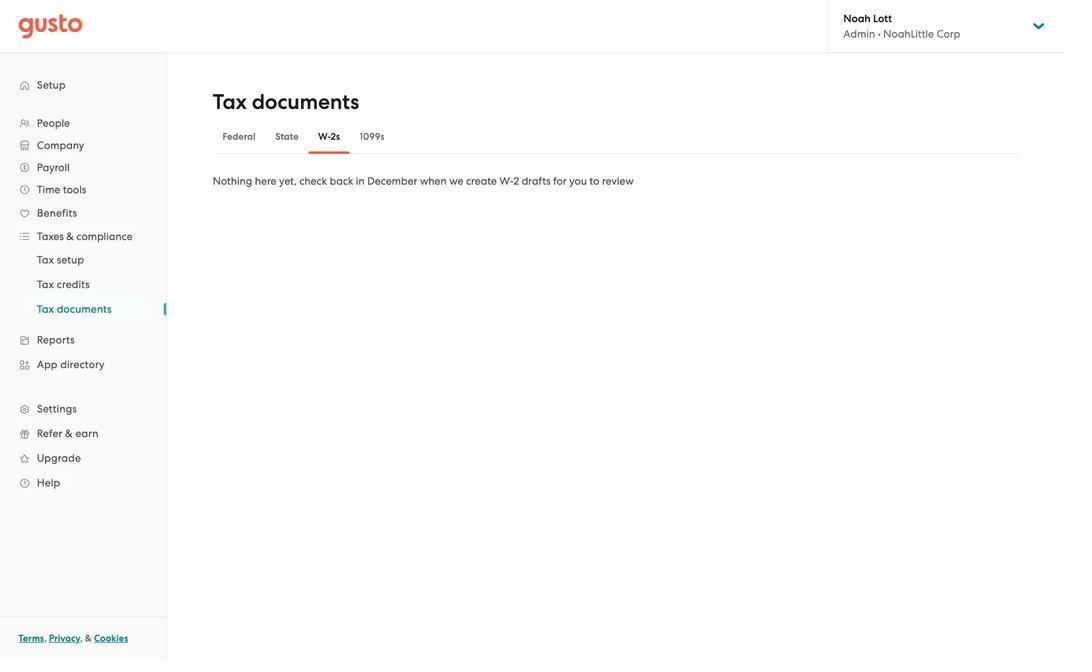 Task type: describe. For each thing, give the bounding box(es) containing it.
1 , from the left
[[44, 633, 47, 644]]

w- inside button
[[318, 131, 331, 142]]

tax documents inside list
[[37, 303, 112, 315]]

benefits link
[[12, 202, 154, 224]]

terms
[[18, 633, 44, 644]]

taxes & compliance button
[[12, 225, 154, 248]]

noahlittle
[[884, 28, 935, 40]]

noah
[[844, 12, 871, 25]]

review
[[602, 175, 634, 187]]

upgrade
[[37, 452, 81, 464]]

reports
[[37, 334, 75, 346]]

compliance
[[76, 230, 133, 243]]

2s
[[331, 131, 340, 142]]

payroll
[[37, 161, 70, 174]]

create
[[466, 175, 497, 187]]

list containing people
[[0, 112, 166, 495]]

1 horizontal spatial tax documents
[[213, 89, 359, 115]]

2 vertical spatial &
[[85, 633, 92, 644]]

here
[[255, 175, 277, 187]]

corp
[[937, 28, 961, 40]]

settings link
[[12, 398, 154, 420]]

nothing here yet, check back in december when we create w-2 drafts for you to review
[[213, 175, 634, 187]]

refer
[[37, 427, 62, 440]]

list containing tax setup
[[0, 248, 166, 322]]

people button
[[12, 112, 154, 134]]

back
[[330, 175, 354, 187]]

tax credits
[[37, 278, 90, 291]]

tax setup link
[[22, 249, 154, 271]]

to
[[590, 175, 600, 187]]

app
[[37, 358, 58, 371]]

we
[[449, 175, 464, 187]]

check
[[300, 175, 327, 187]]

& for earn
[[65, 427, 73, 440]]

1 horizontal spatial documents
[[252, 89, 359, 115]]

when
[[420, 175, 447, 187]]

cookies button
[[94, 631, 128, 646]]

refer & earn
[[37, 427, 99, 440]]

privacy link
[[49, 633, 80, 644]]

1099s button
[[350, 122, 395, 152]]

app directory
[[37, 358, 105, 371]]

privacy
[[49, 633, 80, 644]]

earn
[[75, 427, 99, 440]]

company
[[37, 139, 84, 152]]

tax for tax credits link
[[37, 278, 54, 291]]

home image
[[18, 14, 83, 38]]

gusto navigation element
[[0, 53, 166, 515]]

people
[[37, 117, 70, 129]]

refer & earn link
[[12, 423, 154, 445]]



Task type: locate. For each thing, give the bounding box(es) containing it.
terms link
[[18, 633, 44, 644]]

tax inside tax documents link
[[37, 303, 54, 315]]

tax for tax setup link
[[37, 254, 54, 266]]

drafts
[[522, 175, 551, 187]]

, left privacy link
[[44, 633, 47, 644]]

credits
[[57, 278, 90, 291]]

tax credits link
[[22, 273, 154, 296]]

state button
[[266, 122, 309, 152]]

tax documents down credits
[[37, 303, 112, 315]]

documents up state button
[[252, 89, 359, 115]]

documents
[[252, 89, 359, 115], [57, 303, 112, 315]]

w-
[[318, 131, 331, 142], [500, 175, 514, 187]]

for
[[554, 175, 567, 187]]

company button
[[12, 134, 154, 156]]

0 vertical spatial w-
[[318, 131, 331, 142]]

w- right create
[[500, 175, 514, 187]]

0 horizontal spatial ,
[[44, 633, 47, 644]]

tax for tax documents link on the top left of page
[[37, 303, 54, 315]]

setup
[[57, 254, 84, 266]]

terms , privacy , & cookies
[[18, 633, 128, 644]]

w- right state button
[[318, 131, 331, 142]]

documents inside list
[[57, 303, 112, 315]]

1099s
[[360, 131, 385, 142]]

2
[[514, 175, 519, 187]]

tax up the federal button
[[213, 89, 247, 115]]

payroll button
[[12, 156, 154, 179]]

0 vertical spatial tax documents
[[213, 89, 359, 115]]

w-2s button
[[309, 122, 350, 152]]

in
[[356, 175, 365, 187]]

cookies
[[94, 633, 128, 644]]

& inside dropdown button
[[66, 230, 74, 243]]

federal
[[223, 131, 256, 142]]

& left the cookies button at the left bottom
[[85, 633, 92, 644]]

tax forms tab list
[[213, 119, 1020, 154]]

tax documents link
[[22, 298, 154, 320]]

documents down tax credits link
[[57, 303, 112, 315]]

nothing
[[213, 175, 252, 187]]

& right taxes
[[66, 230, 74, 243]]

&
[[66, 230, 74, 243], [65, 427, 73, 440], [85, 633, 92, 644]]

help
[[37, 477, 60, 489]]

0 horizontal spatial tax documents
[[37, 303, 112, 315]]

admin
[[844, 28, 876, 40]]

tax
[[213, 89, 247, 115], [37, 254, 54, 266], [37, 278, 54, 291], [37, 303, 54, 315]]

0 vertical spatial documents
[[252, 89, 359, 115]]

upgrade link
[[12, 447, 154, 469]]

reports link
[[12, 329, 154, 351]]

you
[[570, 175, 587, 187]]

app directory link
[[12, 354, 154, 376]]

tax setup
[[37, 254, 84, 266]]

help link
[[12, 472, 154, 494]]

w-2s
[[318, 131, 340, 142]]

taxes
[[37, 230, 64, 243]]

1 horizontal spatial ,
[[80, 633, 83, 644]]

0 horizontal spatial w-
[[318, 131, 331, 142]]

1 horizontal spatial w-
[[500, 175, 514, 187]]

& for compliance
[[66, 230, 74, 243]]

lott
[[874, 12, 892, 25]]

federal button
[[213, 122, 266, 152]]

noah lott admin • noahlittle corp
[[844, 12, 961, 40]]

list
[[0, 112, 166, 495], [0, 248, 166, 322]]

taxes & compliance
[[37, 230, 133, 243]]

tax down taxes
[[37, 254, 54, 266]]

tax inside tax setup link
[[37, 254, 54, 266]]

tax documents up state button
[[213, 89, 359, 115]]

setup link
[[12, 74, 154, 96]]

state
[[275, 131, 299, 142]]

december
[[367, 175, 418, 187]]

time tools
[[37, 184, 86, 196]]

time
[[37, 184, 60, 196]]

tax left credits
[[37, 278, 54, 291]]

benefits
[[37, 207, 77, 219]]

0 horizontal spatial documents
[[57, 303, 112, 315]]

1 list from the top
[[0, 112, 166, 495]]

tax inside tax credits link
[[37, 278, 54, 291]]

& left earn
[[65, 427, 73, 440]]

tax down the tax credits at the top left of page
[[37, 303, 54, 315]]

, left the cookies button at the left bottom
[[80, 633, 83, 644]]

2 list from the top
[[0, 248, 166, 322]]

setup
[[37, 79, 66, 91]]

2 , from the left
[[80, 633, 83, 644]]

yet,
[[279, 175, 297, 187]]

•
[[878, 28, 881, 40]]

settings
[[37, 403, 77, 415]]

0 vertical spatial &
[[66, 230, 74, 243]]

tax documents
[[213, 89, 359, 115], [37, 303, 112, 315]]

time tools button
[[12, 179, 154, 201]]

1 vertical spatial documents
[[57, 303, 112, 315]]

1 vertical spatial w-
[[500, 175, 514, 187]]

1 vertical spatial tax documents
[[37, 303, 112, 315]]

tools
[[63, 184, 86, 196]]

directory
[[60, 358, 105, 371]]

,
[[44, 633, 47, 644], [80, 633, 83, 644]]

1 vertical spatial &
[[65, 427, 73, 440]]



Task type: vqa. For each thing, say whether or not it's contained in the screenshot.
EMPLOYEE SURVEYS AND INSIGHTS dropdown button
no



